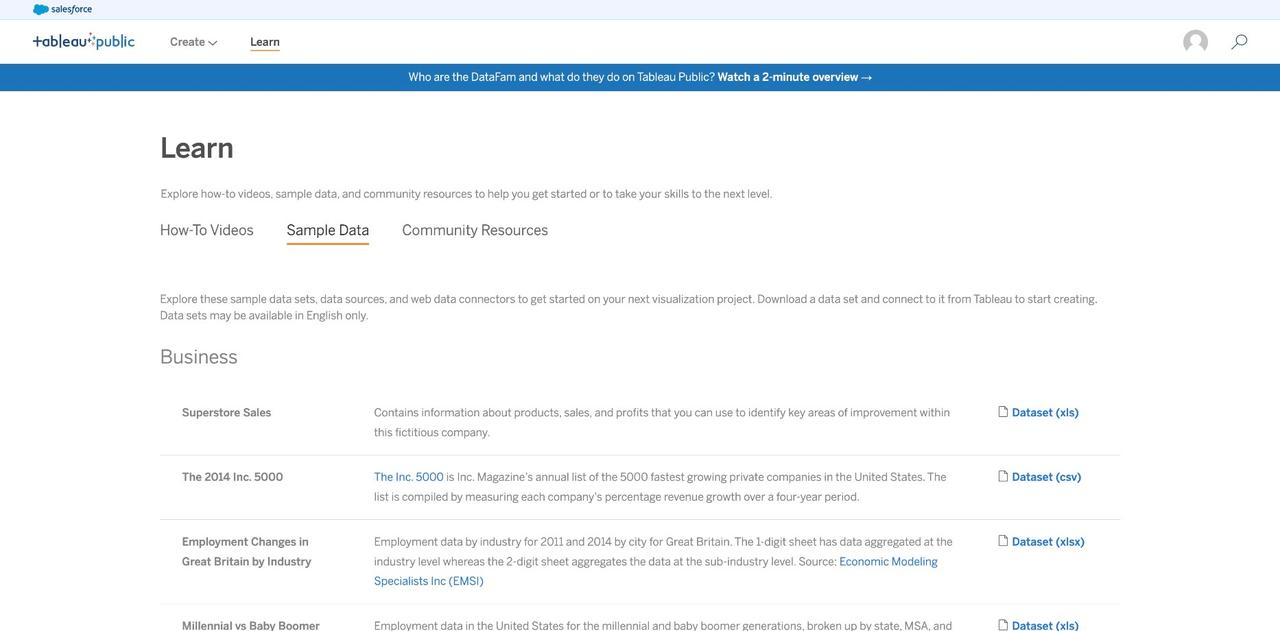 Task type: locate. For each thing, give the bounding box(es) containing it.
gary.orlando image
[[1183, 29, 1210, 56]]



Task type: vqa. For each thing, say whether or not it's contained in the screenshot.
Add Favorite Button
no



Task type: describe. For each thing, give the bounding box(es) containing it.
go to search image
[[1215, 34, 1265, 50]]

logo image
[[33, 32, 135, 50]]

create image
[[205, 40, 218, 46]]

salesforce logo image
[[33, 4, 92, 15]]



